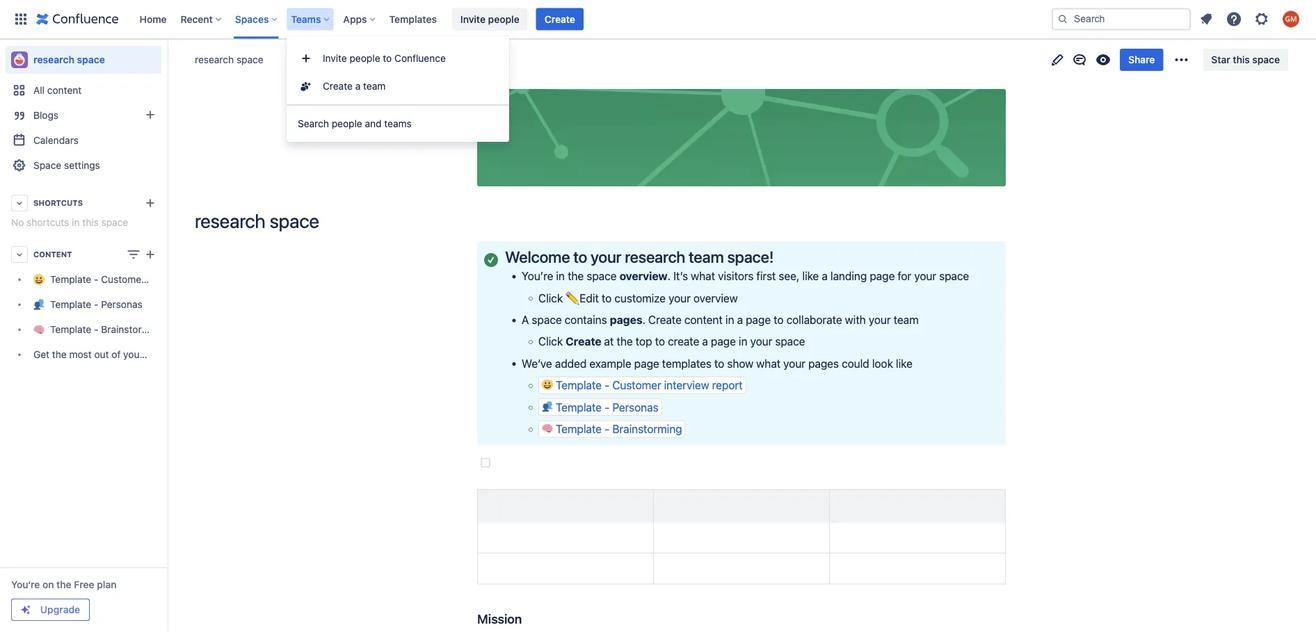 Task type: locate. For each thing, give the bounding box(es) containing it.
team up visitors
[[689, 248, 724, 267]]

could
[[842, 357, 870, 370]]

this down shortcuts "dropdown button"
[[82, 217, 99, 228]]

interview inside button
[[664, 379, 710, 392]]

people
[[488, 13, 520, 25], [350, 53, 380, 64], [332, 118, 362, 129]]

collapse sidebar image
[[152, 46, 182, 74]]

1 vertical spatial personas
[[613, 401, 659, 414]]

customer down example
[[613, 379, 662, 392]]

template inside template - personas button
[[556, 401, 602, 414]]

template - personas inside space element
[[50, 299, 143, 310]]

calendars
[[33, 135, 79, 146]]

personas for template - personas button
[[613, 401, 659, 414]]

a up show on the right bottom of page
[[737, 313, 743, 327]]

personas down template - customer interview report link on the top left
[[101, 299, 143, 310]]

- down content dropdown button
[[94, 274, 98, 285]]

- up the "out"
[[94, 324, 98, 335]]

1 vertical spatial interview
[[664, 379, 710, 392]]

template for the 'template - personas' link
[[50, 299, 91, 310]]

to left the collaborate
[[774, 313, 784, 327]]

interview
[[148, 274, 188, 285], [664, 379, 710, 392]]

click for click create at the top to create a page in your space
[[539, 335, 563, 348]]

get
[[33, 349, 49, 360]]

- up template - brainstorming link
[[94, 299, 98, 310]]

your
[[591, 248, 622, 267], [915, 270, 937, 283], [669, 292, 691, 305], [869, 313, 891, 327], [751, 335, 773, 348], [123, 349, 143, 360], [784, 357, 806, 370]]

customer
[[101, 274, 145, 285], [613, 379, 662, 392]]

copy image
[[521, 611, 538, 628]]

invite right invite people to confluence image
[[323, 53, 347, 64]]

all content link
[[6, 78, 161, 103]]

group
[[287, 40, 509, 104]]

a
[[355, 80, 361, 92], [822, 270, 828, 283], [737, 313, 743, 327], [703, 335, 708, 348]]

1 vertical spatial pages
[[809, 357, 839, 370]]

invite people to confluence button
[[287, 45, 509, 72]]

to inside button
[[383, 53, 392, 64]]

1 horizontal spatial report
[[712, 379, 743, 392]]

1 click from the top
[[539, 292, 563, 305]]

template inside template - customer interview report button
[[556, 379, 602, 392]]

people left 'and'
[[332, 118, 362, 129]]

click left ✏️
[[539, 292, 563, 305]]

- for 'template - brainstorming' button
[[605, 423, 610, 436]]

to up create a team "button"
[[383, 53, 392, 64]]

page
[[870, 270, 895, 283], [746, 313, 771, 327], [711, 335, 736, 348], [635, 357, 660, 370]]

brainstorming inside tree
[[101, 324, 164, 335]]

tree containing template - customer interview report
[[6, 267, 219, 367]]

search people and teams
[[298, 118, 412, 129]]

0 vertical spatial customer
[[101, 274, 145, 285]]

template - personas for the 'template - personas' link
[[50, 299, 143, 310]]

space
[[77, 54, 105, 65], [237, 54, 264, 65], [1253, 54, 1281, 65], [270, 209, 319, 232], [101, 217, 128, 228], [587, 270, 617, 283], [940, 270, 970, 283], [532, 313, 562, 327], [776, 335, 806, 348], [171, 349, 198, 360]]

content up create
[[685, 313, 723, 327]]

report for template - customer interview report link on the top left
[[191, 274, 219, 285]]

1 vertical spatial invite
[[323, 53, 347, 64]]

no shortcuts in this space
[[11, 217, 128, 228]]

your profile and preferences image
[[1283, 11, 1300, 27]]

1 vertical spatial customer
[[613, 379, 662, 392]]

1 horizontal spatial this
[[1233, 54, 1250, 65]]

0 vertical spatial what
[[691, 270, 715, 283]]

0 horizontal spatial customer
[[101, 274, 145, 285]]

:grinning: image
[[542, 379, 553, 390]]

1 horizontal spatial interview
[[664, 379, 710, 392]]

page down top
[[635, 357, 660, 370]]

click up we've
[[539, 335, 563, 348]]

- for template - personas button
[[605, 401, 610, 414]]

template - brainstorming up the "out"
[[50, 324, 164, 335]]

template for template - personas button
[[556, 401, 602, 414]]

0 horizontal spatial interview
[[148, 274, 188, 285]]

template - customer interview report down change view icon
[[50, 274, 219, 285]]

0 horizontal spatial personas
[[101, 299, 143, 310]]

0 vertical spatial interview
[[148, 274, 188, 285]]

content
[[33, 250, 72, 259]]

space inside get the most out of your team space link
[[171, 349, 198, 360]]

1 vertical spatial people
[[350, 53, 380, 64]]

template - customer interview report inside button
[[556, 379, 743, 392]]

create inside global element
[[545, 13, 575, 25]]

we've
[[522, 357, 552, 370]]

template inside the 'template - personas' link
[[50, 299, 91, 310]]

people up create a team
[[350, 53, 380, 64]]

get the most out of your team space
[[33, 349, 198, 360]]

spaces button
[[231, 8, 283, 30]]

. up top
[[643, 313, 646, 327]]

-
[[94, 274, 98, 285], [94, 299, 98, 310], [94, 324, 98, 335], [605, 379, 610, 392], [605, 401, 610, 414], [605, 423, 610, 436]]

interview down create a page icon
[[148, 274, 188, 285]]

template right :busts_in_silhouette: image
[[556, 401, 602, 414]]

0 vertical spatial content
[[47, 85, 82, 96]]

- down template - personas button
[[605, 423, 610, 436]]

help icon image
[[1226, 11, 1243, 27]]

brainstorming up the of
[[101, 324, 164, 335]]

overview up a space contains pages . create content in a page to collaborate with your team
[[694, 292, 738, 305]]

people inside group
[[350, 53, 380, 64]]

this right star
[[1233, 54, 1250, 65]]

0 vertical spatial brainstorming
[[101, 324, 164, 335]]

research space
[[33, 54, 105, 65], [195, 54, 264, 65], [195, 209, 319, 232]]

template up most
[[50, 324, 91, 335]]

1 vertical spatial click
[[539, 335, 563, 348]]

overview down welcome to your research team space!
[[620, 270, 668, 283]]

overview
[[620, 270, 668, 283], [694, 292, 738, 305]]

to right edit
[[602, 292, 612, 305]]

0 horizontal spatial content
[[47, 85, 82, 96]]

1 vertical spatial content
[[685, 313, 723, 327]]

template - personas up template - brainstorming link
[[50, 299, 143, 310]]

team
[[363, 80, 386, 92], [689, 248, 724, 267], [894, 313, 919, 327], [146, 349, 168, 360]]

invite inside group
[[323, 53, 347, 64]]

personas down template - customer interview report button
[[613, 401, 659, 414]]

1 horizontal spatial invite
[[461, 13, 486, 25]]

your up show on the right bottom of page
[[751, 335, 773, 348]]

brainstorming inside button
[[613, 423, 682, 436]]

1 horizontal spatial pages
[[809, 357, 839, 370]]

personas inside button
[[613, 401, 659, 414]]

invite for invite people to confluence
[[323, 53, 347, 64]]

0 vertical spatial report
[[191, 274, 219, 285]]

content
[[47, 85, 82, 96], [685, 313, 723, 327]]

template down template - personas button
[[556, 423, 602, 436]]

template - customer interview report down "templates"
[[556, 379, 743, 392]]

0 horizontal spatial brainstorming
[[101, 324, 164, 335]]

- down example
[[605, 379, 610, 392]]

upgrade button
[[12, 600, 89, 621]]

personas for the 'template - personas' link
[[101, 299, 143, 310]]

template - brainstorming for template - brainstorming link
[[50, 324, 164, 335]]

template inside template - customer interview report link
[[50, 274, 91, 285]]

customer for template - customer interview report link on the top left
[[101, 274, 145, 285]]

1 horizontal spatial like
[[896, 357, 913, 370]]

1 horizontal spatial what
[[757, 357, 781, 370]]

0 vertical spatial .
[[668, 270, 671, 283]]

report
[[191, 274, 219, 285], [712, 379, 743, 392]]

shortcuts
[[33, 199, 83, 208]]

:grinning: image
[[542, 379, 553, 390]]

blogs
[[33, 110, 59, 121]]

2 vertical spatial people
[[332, 118, 362, 129]]

click
[[539, 292, 563, 305], [539, 335, 563, 348]]

template down content dropdown button
[[50, 274, 91, 285]]

1 horizontal spatial overview
[[694, 292, 738, 305]]

what right show on the right bottom of page
[[757, 357, 781, 370]]

- for the 'template - personas' link
[[94, 299, 98, 310]]

invite right "templates"
[[461, 13, 486, 25]]

1 vertical spatial template - brainstorming
[[556, 423, 682, 436]]

create
[[668, 335, 700, 348]]

template up template - brainstorming link
[[50, 299, 91, 310]]

space
[[33, 160, 61, 171]]

✏️
[[566, 292, 577, 305]]

the right get on the left of page
[[52, 349, 67, 360]]

- up 'template - brainstorming' button
[[605, 401, 610, 414]]

add shortcut image
[[142, 195, 159, 212]]

1 horizontal spatial customer
[[613, 379, 662, 392]]

you're
[[522, 270, 554, 283]]

1 horizontal spatial brainstorming
[[613, 423, 682, 436]]

- for template - brainstorming link
[[94, 324, 98, 335]]

1 horizontal spatial personas
[[613, 401, 659, 414]]

home link
[[135, 8, 171, 30]]

see,
[[779, 270, 800, 283]]

people left create link
[[488, 13, 520, 25]]

a space contains pages . create content in a page to collaborate with your team
[[522, 313, 919, 327]]

1 horizontal spatial template - brainstorming
[[556, 423, 682, 436]]

0 vertical spatial people
[[488, 13, 520, 25]]

pages left could
[[809, 357, 839, 370]]

0 vertical spatial click
[[539, 292, 563, 305]]

1 vertical spatial this
[[82, 217, 99, 228]]

the right at
[[617, 335, 633, 348]]

people inside global element
[[488, 13, 520, 25]]

template - brainstorming down template - personas button
[[556, 423, 682, 436]]

your right the of
[[123, 349, 143, 360]]

pages down 'click ✏️ edit to customize your overview'
[[610, 313, 643, 327]]

search
[[298, 118, 329, 129]]

interview inside tree
[[148, 274, 188, 285]]

recent
[[181, 13, 213, 25]]

example
[[590, 357, 632, 370]]

0 vertical spatial template - brainstorming
[[50, 324, 164, 335]]

template - personas
[[50, 299, 143, 310], [556, 401, 659, 414]]

template - personas inside button
[[556, 401, 659, 414]]

0 vertical spatial this
[[1233, 54, 1250, 65]]

to
[[383, 53, 392, 64], [574, 248, 588, 267], [602, 292, 612, 305], [774, 313, 784, 327], [655, 335, 665, 348], [715, 357, 725, 370]]

0 vertical spatial personas
[[101, 299, 143, 310]]

1 vertical spatial template - personas
[[556, 401, 659, 414]]

0 horizontal spatial report
[[191, 274, 219, 285]]

people for invite people to confluence
[[350, 53, 380, 64]]

1 vertical spatial template - customer interview report
[[556, 379, 743, 392]]

:check_mark: image
[[484, 253, 498, 267], [484, 253, 498, 267]]

brainstorming down template - customer interview report button
[[613, 423, 682, 436]]

1 horizontal spatial template - customer interview report
[[556, 379, 743, 392]]

.
[[668, 270, 671, 283], [643, 313, 646, 327]]

shortcuts
[[27, 217, 69, 228]]

star
[[1212, 54, 1231, 65]]

2 click from the top
[[539, 335, 563, 348]]

contains
[[565, 313, 607, 327]]

customer for template - customer interview report button
[[613, 379, 662, 392]]

tree
[[6, 267, 219, 367]]

this
[[1233, 54, 1250, 65], [82, 217, 99, 228]]

0 horizontal spatial template - personas
[[50, 299, 143, 310]]

0 vertical spatial like
[[803, 270, 819, 283]]

space inside star this space "button"
[[1253, 54, 1281, 65]]

a inside "button"
[[355, 80, 361, 92]]

customer inside space element
[[101, 274, 145, 285]]

research space link up all content link
[[6, 46, 161, 74]]

0 horizontal spatial what
[[691, 270, 715, 283]]

template for 'template - brainstorming' button
[[556, 423, 602, 436]]

team inside space element
[[146, 349, 168, 360]]

. left it's
[[668, 270, 671, 283]]

search image
[[1058, 14, 1069, 25]]

create
[[545, 13, 575, 25], [323, 80, 353, 92], [649, 313, 682, 327], [566, 335, 602, 348]]

1 horizontal spatial template - personas
[[556, 401, 659, 414]]

visitors
[[718, 270, 754, 283]]

1 vertical spatial report
[[712, 379, 743, 392]]

report inside button
[[712, 379, 743, 392]]

free
[[74, 579, 94, 591]]

templates
[[662, 357, 712, 370]]

your up edit
[[591, 248, 622, 267]]

like right look at the right of the page
[[896, 357, 913, 370]]

template - customer interview report for template - customer interview report link on the top left
[[50, 274, 219, 285]]

1 vertical spatial like
[[896, 357, 913, 370]]

invite people button
[[452, 8, 528, 30]]

1 vertical spatial .
[[643, 313, 646, 327]]

research space link down spaces
[[195, 53, 264, 67]]

0 horizontal spatial pages
[[610, 313, 643, 327]]

create inside "button"
[[323, 80, 353, 92]]

top
[[636, 335, 652, 348]]

template inside template - brainstorming link
[[50, 324, 91, 335]]

template inside 'template - brainstorming' button
[[556, 423, 602, 436]]

notification icon image
[[1198, 11, 1215, 27]]

team down invite people to confluence
[[363, 80, 386, 92]]

invite inside global element
[[461, 13, 486, 25]]

customer down change view icon
[[101, 274, 145, 285]]

a left landing
[[822, 270, 828, 283]]

change view image
[[125, 246, 142, 263]]

- for template - customer interview report link on the top left
[[94, 274, 98, 285]]

in down shortcuts "dropdown button"
[[72, 217, 80, 228]]

customer inside button
[[613, 379, 662, 392]]

:brain: image
[[542, 423, 553, 434]]

what right it's
[[691, 270, 715, 283]]

0 horizontal spatial invite
[[323, 53, 347, 64]]

template - customer interview report inside tree
[[50, 274, 219, 285]]

personas inside tree
[[101, 299, 143, 310]]

template - personas for template - personas button
[[556, 401, 659, 414]]

template - customer interview report
[[50, 274, 219, 285], [556, 379, 743, 392]]

page left for
[[870, 270, 895, 283]]

confluence image
[[36, 11, 119, 27], [36, 11, 119, 27]]

research inside space element
[[33, 54, 75, 65]]

template - personas up 'template - brainstorming' button
[[556, 401, 659, 414]]

the inside tree
[[52, 349, 67, 360]]

what
[[691, 270, 715, 283], [757, 357, 781, 370]]

0 horizontal spatial template - customer interview report
[[50, 274, 219, 285]]

template - brainstorming inside button
[[556, 423, 682, 436]]

0 horizontal spatial like
[[803, 270, 819, 283]]

more actions image
[[1174, 52, 1190, 68]]

brainstorming
[[101, 324, 164, 335], [613, 423, 682, 436]]

content right all
[[47, 85, 82, 96]]

banner
[[0, 0, 1317, 39]]

0 horizontal spatial overview
[[620, 270, 668, 283]]

report inside tree
[[191, 274, 219, 285]]

personas
[[101, 299, 143, 310], [613, 401, 659, 414]]

1 vertical spatial brainstorming
[[613, 423, 682, 436]]

0 vertical spatial template - customer interview report
[[50, 274, 219, 285]]

invite
[[461, 13, 486, 25], [323, 53, 347, 64]]

1 vertical spatial what
[[757, 357, 781, 370]]

template - brainstorming for 'template - brainstorming' button
[[556, 423, 682, 436]]

settings icon image
[[1254, 11, 1271, 27]]

0 vertical spatial template - personas
[[50, 299, 143, 310]]

your inside space element
[[123, 349, 143, 360]]

template - customer interview report button
[[539, 377, 747, 394]]

you're on the free plan
[[11, 579, 117, 591]]

0 horizontal spatial template - brainstorming
[[50, 324, 164, 335]]

team right the of
[[146, 349, 168, 360]]

template down 'added'
[[556, 379, 602, 392]]

a up search people and teams
[[355, 80, 361, 92]]

the right the on
[[56, 579, 71, 591]]

1 vertical spatial overview
[[694, 292, 738, 305]]

0 horizontal spatial .
[[643, 313, 646, 327]]

interview down "templates"
[[664, 379, 710, 392]]

0 vertical spatial invite
[[461, 13, 486, 25]]

like right "see,"
[[803, 270, 819, 283]]

0 horizontal spatial this
[[82, 217, 99, 228]]

template - brainstorming inside tree
[[50, 324, 164, 335]]



Task type: describe. For each thing, give the bounding box(es) containing it.
in down visitors
[[726, 313, 735, 327]]

of
[[112, 349, 121, 360]]

1 horizontal spatial .
[[668, 270, 671, 283]]

all
[[33, 85, 45, 96]]

show
[[728, 357, 754, 370]]

page down first
[[746, 313, 771, 327]]

content button
[[6, 242, 161, 267]]

space element
[[0, 39, 219, 633]]

the up ✏️
[[568, 270, 584, 283]]

your down the collaborate
[[784, 357, 806, 370]]

collaborate
[[787, 313, 843, 327]]

template - personas link
[[6, 292, 161, 317]]

this inside "button"
[[1233, 54, 1250, 65]]

template for template - customer interview report button
[[556, 379, 602, 392]]

calendars link
[[6, 128, 161, 153]]

edit
[[580, 292, 599, 305]]

tree inside space element
[[6, 267, 219, 367]]

at
[[604, 335, 614, 348]]

invite people to confluence image
[[298, 50, 315, 67]]

you're in the space overview . it's what visitors first see, like a landing page for your space
[[522, 270, 970, 283]]

a
[[522, 313, 529, 327]]

to left show on the right bottom of page
[[715, 357, 725, 370]]

0 vertical spatial overview
[[620, 270, 668, 283]]

apps button
[[339, 8, 381, 30]]

all content
[[33, 85, 82, 96]]

banner containing home
[[0, 0, 1317, 39]]

:brain: image
[[542, 423, 553, 434]]

star this space
[[1212, 54, 1281, 65]]

brainstorming for 'template - brainstorming' button
[[613, 423, 682, 436]]

click for click ✏️ edit to customize your overview
[[539, 292, 563, 305]]

interview for template - customer interview report link on the top left
[[148, 274, 188, 285]]

most
[[69, 349, 92, 360]]

- for template - customer interview report button
[[605, 379, 610, 392]]

brainstorming for template - brainstorming link
[[101, 324, 164, 335]]

create a team
[[323, 80, 386, 92]]

teams
[[384, 118, 412, 129]]

:busts_in_silhouette: image
[[542, 401, 553, 412]]

home
[[140, 13, 167, 25]]

edit this page image
[[1050, 52, 1066, 68]]

settings
[[64, 160, 100, 171]]

invite people
[[461, 13, 520, 25]]

shortcuts button
[[6, 191, 161, 216]]

template - customer interview report link
[[6, 267, 219, 292]]

research space inside space element
[[33, 54, 105, 65]]

for
[[898, 270, 912, 283]]

create a team button
[[287, 72, 509, 100]]

welcome to your research team space!
[[505, 248, 774, 267]]

:busts_in_silhouette: image
[[542, 401, 553, 412]]

template - brainstorming button
[[539, 421, 686, 438]]

on
[[42, 579, 54, 591]]

your down it's
[[669, 292, 691, 305]]

look
[[873, 357, 894, 370]]

in up show on the right bottom of page
[[739, 335, 748, 348]]

to right top
[[655, 335, 665, 348]]

create link
[[536, 8, 584, 30]]

we've added example page templates to show what your pages could look like
[[522, 357, 913, 370]]

stop watching image
[[1095, 52, 1112, 68]]

no
[[11, 217, 24, 228]]

mission
[[477, 612, 522, 627]]

in right you're
[[556, 270, 565, 283]]

with
[[845, 313, 866, 327]]

create a blog image
[[142, 106, 159, 123]]

create a page image
[[142, 246, 159, 263]]

this inside space element
[[82, 217, 99, 228]]

spaces
[[235, 13, 269, 25]]

report for template - customer interview report button
[[712, 379, 743, 392]]

a right create
[[703, 335, 708, 348]]

space!
[[728, 248, 774, 267]]

click create at the top to create a page in your space
[[539, 335, 806, 348]]

what for visitors
[[691, 270, 715, 283]]

landing
[[831, 270, 867, 283]]

team inside "button"
[[363, 80, 386, 92]]

you're
[[11, 579, 40, 591]]

template - personas button
[[539, 399, 662, 416]]

content inside space element
[[47, 85, 82, 96]]

apps
[[343, 13, 367, 25]]

group containing invite people to confluence
[[287, 40, 509, 104]]

added
[[555, 357, 587, 370]]

global element
[[8, 0, 1050, 39]]

what for your
[[757, 357, 781, 370]]

first
[[757, 270, 776, 283]]

share
[[1129, 54, 1156, 65]]

your right with on the right
[[869, 313, 891, 327]]

team down for
[[894, 313, 919, 327]]

space settings link
[[6, 153, 161, 178]]

1 horizontal spatial content
[[685, 313, 723, 327]]

copy image
[[773, 248, 789, 265]]

0 vertical spatial pages
[[610, 313, 643, 327]]

share button
[[1120, 49, 1164, 71]]

interview for template - customer interview report button
[[664, 379, 710, 392]]

0 horizontal spatial research space link
[[6, 46, 161, 74]]

get the most out of your team space link
[[6, 342, 198, 367]]

in inside space element
[[72, 217, 80, 228]]

template - customer interview report for template - customer interview report button
[[556, 379, 743, 392]]

customize
[[615, 292, 666, 305]]

teams button
[[287, 8, 335, 30]]

Search field
[[1052, 8, 1191, 30]]

people for invite people
[[488, 13, 520, 25]]

blogs link
[[6, 103, 161, 128]]

upgrade
[[40, 604, 80, 616]]

plan
[[97, 579, 117, 591]]

premium image
[[20, 605, 31, 616]]

templates
[[389, 13, 437, 25]]

template - brainstorming link
[[6, 317, 164, 342]]

teams
[[291, 13, 321, 25]]

confluence
[[395, 53, 446, 64]]

invite for invite people
[[461, 13, 486, 25]]

to up edit
[[574, 248, 588, 267]]

template for template - customer interview report link on the top left
[[50, 274, 91, 285]]

space settings
[[33, 160, 100, 171]]

your right for
[[915, 270, 937, 283]]

search people and teams button
[[287, 110, 509, 138]]

people for search people and teams
[[332, 118, 362, 129]]

page down a space contains pages . create content in a page to collaborate with your team
[[711, 335, 736, 348]]

and
[[365, 118, 382, 129]]

out
[[94, 349, 109, 360]]

templates link
[[385, 8, 441, 30]]

star this space button
[[1204, 49, 1289, 71]]

invite people to confluence
[[323, 53, 446, 64]]

click ✏️ edit to customize your overview
[[539, 292, 738, 305]]

1 horizontal spatial research space link
[[195, 53, 264, 67]]

it's
[[674, 270, 688, 283]]

appswitcher icon image
[[13, 11, 29, 27]]

welcome
[[505, 248, 570, 267]]

recent button
[[176, 8, 227, 30]]

template for template - brainstorming link
[[50, 324, 91, 335]]



Task type: vqa. For each thing, say whether or not it's contained in the screenshot.
Template - Personas BUTTON Template
yes



